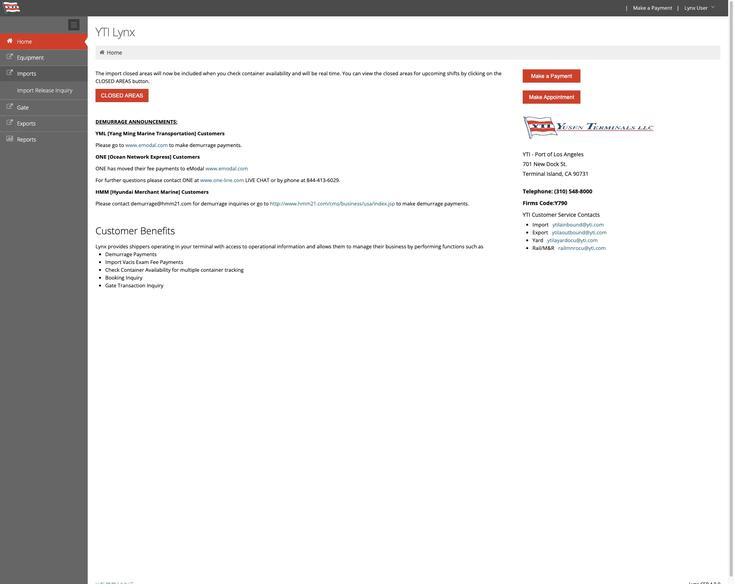 Task type: vqa. For each thing, say whether or not it's contained in the screenshot.


Task type: describe. For each thing, give the bounding box(es) containing it.
please for please go to
[[96, 142, 111, 149]]

0 vertical spatial gate
[[17, 104, 29, 111]]

-
[[532, 151, 534, 158]]

1 vertical spatial go
[[257, 200, 263, 207]]

home image
[[99, 50, 106, 55]]

for inside lynx provides shippers operating in your terminal with access to operational information and allows them to manage their business by performing functions such as demurrage payments import vacis exam fee payments check container availability for multiple container tracking booking inquiry gate transaction inquiry
[[172, 267, 179, 274]]

demurrage
[[105, 251, 132, 258]]

http://www.hmm21.com/cms/business/usa/index.jsp
[[270, 200, 395, 207]]

with
[[215, 243, 225, 250]]

1 vertical spatial for
[[193, 200, 200, 207]]

demurrage announcements:
[[96, 118, 178, 125]]

yard
[[533, 237, 544, 244]]

please contact demurrage@hmm21.com for demurrage inquiries or go to http://www.hmm21.com/cms/business/usa/index.jsp to make demurrage payments.
[[96, 200, 470, 207]]

2 areas from the left
[[400, 70, 413, 77]]

versiant image
[[96, 582, 134, 585]]

0 horizontal spatial payment
[[551, 73, 573, 79]]

areas
[[116, 78, 131, 85]]

equipment link
[[0, 50, 88, 66]]

0 horizontal spatial payments.
[[217, 142, 242, 149]]

release
[[35, 87, 54, 94]]

0 vertical spatial make a payment link
[[630, 0, 676, 16]]

1 vertical spatial a
[[547, 73, 550, 79]]

line.com
[[224, 177, 244, 184]]

0 horizontal spatial home link
[[0, 34, 88, 50]]

http://www.hmm21.com/cms/business/usa/index.jsp link
[[270, 200, 395, 207]]

gate link
[[0, 100, 88, 116]]

the
[[96, 70, 104, 77]]

yml
[[96, 130, 106, 137]]

please go to www.emodal.com to make demurrage payments.
[[96, 142, 242, 149]]

1 closed from the left
[[123, 70, 138, 77]]

0 horizontal spatial payments
[[134, 251, 157, 258]]

yti for yti lynx
[[96, 24, 110, 40]]

island,
[[547, 170, 564, 178]]

chat
[[257, 177, 270, 184]]

telephone: (310) 548-8000
[[523, 188, 593, 195]]

appointment
[[544, 94, 575, 100]]

1 horizontal spatial inquiry
[[126, 274, 143, 281]]

customer benefits
[[96, 224, 175, 237]]

container inside lynx provides shippers operating in your terminal with access to operational information and allows them to manage their business by performing functions such as demurrage payments import vacis exam fee payments check container availability for multiple container tracking booking inquiry gate transaction inquiry
[[201, 267, 224, 274]]

make for make a payment link to the bottom
[[532, 73, 545, 79]]

of
[[548, 151, 553, 158]]

railmnrocu@yti.com link
[[559, 245, 607, 252]]

external link image for exports
[[6, 120, 14, 126]]

gate inside lynx provides shippers operating in your terminal with access to operational information and allows them to manage their business by performing functions such as demurrage payments import vacis exam fee payments check container availability for multiple container tracking booking inquiry gate transaction inquiry
[[105, 282, 117, 289]]

1 the from the left
[[375, 70, 382, 77]]

imports
[[17, 70, 36, 77]]

yti - port of los angeles 701 new dock st. terminal island, ca 90731
[[523, 151, 589, 178]]

1 vertical spatial by
[[278, 177, 283, 184]]

1 will from the left
[[154, 70, 162, 77]]

external link image for gate
[[6, 104, 14, 110]]

0 vertical spatial customers
[[198, 130, 225, 137]]

you
[[343, 70, 352, 77]]

booking
[[105, 274, 125, 281]]

multiple
[[180, 267, 200, 274]]

benefits
[[140, 224, 175, 237]]

you
[[217, 70, 226, 77]]

8000
[[581, 188, 593, 195]]

availability
[[266, 70, 291, 77]]

2 the from the left
[[494, 70, 502, 77]]

(310)
[[555, 188, 568, 195]]

imports link
[[0, 66, 88, 82]]

tracking
[[225, 267, 244, 274]]

new
[[534, 160, 546, 168]]

ytilayardocu@yti.com
[[548, 237, 599, 244]]

0 horizontal spatial or
[[251, 200, 256, 207]]

yti customer service contacts import ytilainbound@yti.com export ytilaoutbound@yti.com yard ytilayardocu@yti.com rail/m&r railmnrocu@yti.com
[[523, 211, 608, 252]]

view
[[363, 70, 373, 77]]

1 areas from the left
[[139, 70, 152, 77]]

button.
[[132, 78, 150, 85]]

import release inquiry link
[[0, 85, 88, 96]]

0 vertical spatial make
[[634, 4, 647, 11]]

2 closed from the left
[[384, 70, 399, 77]]

by inside the import closed areas will now be included when you check container availability and will be real time.  you can view the closed areas for upcoming shifts by clicking on the closed areas button.
[[461, 70, 467, 77]]

terminal
[[523, 170, 546, 178]]

phone
[[284, 177, 300, 184]]

information
[[277, 243, 305, 250]]

payments
[[156, 165, 179, 172]]

2 | from the left
[[677, 4, 680, 11]]

lynx user link
[[682, 0, 720, 16]]

fee
[[150, 259, 159, 266]]

inquiries
[[229, 200, 249, 207]]

hmm [hyundai merchant marine] customers
[[96, 189, 209, 196]]

code:y790
[[540, 199, 568, 207]]

telephone:
[[523, 188, 553, 195]]

1 horizontal spatial make
[[403, 200, 416, 207]]

marine
[[137, 130, 155, 137]]

1 horizontal spatial home link
[[107, 49, 122, 56]]

ytilaoutbound@yti.com
[[553, 229, 608, 236]]

0 vertical spatial go
[[112, 142, 118, 149]]

transportation]
[[156, 130, 196, 137]]

merchant
[[135, 189, 159, 196]]

clicking
[[468, 70, 486, 77]]

0 vertical spatial payment
[[652, 4, 673, 11]]

port
[[536, 151, 546, 158]]

customer inside yti customer service contacts import ytilainbound@yti.com export ytilaoutbound@yti.com yard ytilayardocu@yti.com rail/m&r railmnrocu@yti.com
[[532, 211, 557, 219]]

1 horizontal spatial a
[[648, 4, 651, 11]]

www.emodal.com link for one has moved their fee payments to emodal www.emodal.com
[[206, 165, 248, 172]]

such
[[466, 243, 477, 250]]

reports
[[17, 136, 36, 143]]

1 vertical spatial www.emodal.com
[[206, 165, 248, 172]]

demurrage@hmm21.com
[[131, 200, 192, 207]]

access
[[226, 243, 241, 250]]

1 vertical spatial make a payment link
[[523, 69, 581, 83]]

1 horizontal spatial contact
[[164, 177, 181, 184]]

ca
[[565, 170, 572, 178]]

manage
[[353, 243, 372, 250]]

one for one has moved their fee payments to emodal www.emodal.com
[[96, 165, 106, 172]]

firms
[[523, 199, 539, 207]]

terminal
[[193, 243, 213, 250]]

for inside the import closed areas will now be included when you check container availability and will be real time.  you can view the closed areas for upcoming shifts by clicking on the closed areas button.
[[414, 70, 421, 77]]

844-
[[307, 177, 317, 184]]

questions
[[123, 177, 146, 184]]

yml [yang ming marine transportation] customers
[[96, 130, 225, 137]]

make for make appointment "link"
[[530, 94, 543, 100]]

import release inquiry
[[17, 87, 73, 94]]

now
[[163, 70, 173, 77]]

0 horizontal spatial make a payment
[[532, 73, 573, 79]]

0 horizontal spatial import
[[17, 87, 34, 94]]

closed
[[96, 78, 115, 85]]



Task type: locate. For each thing, give the bounding box(es) containing it.
2 vertical spatial yti
[[523, 211, 531, 219]]

in
[[175, 243, 180, 250]]

at left 844-
[[301, 177, 306, 184]]

external link image
[[6, 54, 14, 60], [6, 120, 14, 126]]

check
[[227, 70, 241, 77]]

0 horizontal spatial make
[[175, 142, 188, 149]]

one down emodal
[[183, 177, 193, 184]]

payment left lynx user
[[652, 4, 673, 11]]

inquiry
[[56, 87, 73, 94], [126, 274, 143, 281], [147, 282, 164, 289]]

at down emodal
[[195, 177, 199, 184]]

be left real
[[312, 70, 318, 77]]

1 external link image from the top
[[6, 54, 14, 60]]

413-
[[317, 177, 328, 184]]

0 vertical spatial payments
[[134, 251, 157, 258]]

to
[[119, 142, 124, 149], [169, 142, 174, 149], [181, 165, 185, 172], [264, 200, 269, 207], [397, 200, 402, 207], [243, 243, 248, 250], [347, 243, 352, 250]]

customer up provides at the top of the page
[[96, 224, 138, 237]]

1 vertical spatial home
[[107, 49, 122, 56]]

1 horizontal spatial payments
[[160, 259, 183, 266]]

or right chat
[[271, 177, 276, 184]]

angle down image
[[710, 4, 718, 10]]

by right shifts
[[461, 70, 467, 77]]

0 horizontal spatial home
[[17, 38, 32, 45]]

bar chart image
[[6, 136, 14, 142]]

0 horizontal spatial and
[[292, 70, 301, 77]]

their left fee
[[135, 165, 146, 172]]

[ocean
[[108, 153, 126, 160]]

external link image for equipment
[[6, 54, 14, 60]]

for left upcoming
[[414, 70, 421, 77]]

lynx for provides
[[96, 243, 107, 250]]

allows
[[317, 243, 332, 250]]

external link image inside equipment 'link'
[[6, 54, 14, 60]]

0 vertical spatial make
[[175, 142, 188, 149]]

1 vertical spatial make
[[403, 200, 416, 207]]

please for please contact demurrage@hmm21.com for demurrage inquiries or go to
[[96, 200, 111, 207]]

please down the hmm
[[96, 200, 111, 207]]

0 horizontal spatial closed
[[123, 70, 138, 77]]

0 vertical spatial their
[[135, 165, 146, 172]]

1 vertical spatial one
[[96, 165, 106, 172]]

customers up emodal
[[173, 153, 200, 160]]

1 horizontal spatial and
[[307, 243, 316, 250]]

0 horizontal spatial their
[[135, 165, 146, 172]]

2 be from the left
[[312, 70, 318, 77]]

make appointment link
[[523, 91, 581, 104]]

www.emodal.com up www.one-line.com link
[[206, 165, 248, 172]]

www.emodal.com down the marine
[[126, 142, 168, 149]]

and inside the import closed areas will now be included when you check container availability and will be real time.  you can view the closed areas for upcoming shifts by clicking on the closed areas button.
[[292, 70, 301, 77]]

2 horizontal spatial by
[[461, 70, 467, 77]]

www.emodal.com link for to make demurrage payments.
[[126, 142, 168, 149]]

contact down [hyundai
[[112, 200, 130, 207]]

0 horizontal spatial by
[[278, 177, 283, 184]]

0 vertical spatial container
[[242, 70, 265, 77]]

1 vertical spatial payment
[[551, 73, 573, 79]]

www.emodal.com link up www.one-line.com link
[[206, 165, 248, 172]]

1 vertical spatial payments
[[160, 259, 183, 266]]

live
[[246, 177, 256, 184]]

2 at from the left
[[301, 177, 306, 184]]

yti inside yti - port of los angeles 701 new dock st. terminal island, ca 90731
[[523, 151, 531, 158]]

external link image
[[6, 70, 14, 76], [6, 104, 14, 110]]

inquiry down container at the top
[[126, 274, 143, 281]]

external link image up bar chart icon
[[6, 120, 14, 126]]

shifts
[[447, 70, 460, 77]]

0 horizontal spatial www.emodal.com
[[126, 142, 168, 149]]

exports link
[[0, 116, 88, 132]]

www.emodal.com link down the marine
[[126, 142, 168, 149]]

6029.
[[328, 177, 341, 184]]

areas up button.
[[139, 70, 152, 77]]

one left has
[[96, 165, 106, 172]]

external link image inside "gate" link
[[6, 104, 14, 110]]

and left allows
[[307, 243, 316, 250]]

2 horizontal spatial lynx
[[685, 4, 696, 11]]

1 horizontal spatial |
[[677, 4, 680, 11]]

ytilainbound@yti.com
[[553, 221, 605, 228]]

0 vertical spatial payments.
[[217, 142, 242, 149]]

export
[[533, 229, 549, 236]]

1 vertical spatial yti
[[523, 151, 531, 158]]

import up the export
[[533, 221, 549, 228]]

import
[[17, 87, 34, 94], [533, 221, 549, 228], [105, 259, 122, 266]]

fee
[[147, 165, 155, 172]]

1 vertical spatial external link image
[[6, 104, 14, 110]]

for further questions please contact one at www.one-line.com live chat or by phone at 844-413-6029.
[[96, 177, 341, 184]]

closed
[[123, 70, 138, 77], [384, 70, 399, 77]]

yti left -
[[523, 151, 531, 158]]

1 vertical spatial contact
[[112, 200, 130, 207]]

hmm
[[96, 189, 109, 196]]

0 vertical spatial yti
[[96, 24, 110, 40]]

1 horizontal spatial or
[[271, 177, 276, 184]]

home right home image
[[17, 38, 32, 45]]

1 | from the left
[[626, 4, 629, 11]]

demurrage
[[96, 118, 128, 125]]

0 vertical spatial external link image
[[6, 70, 14, 76]]

home right home icon
[[107, 49, 122, 56]]

customer
[[532, 211, 557, 219], [96, 224, 138, 237]]

1 vertical spatial and
[[307, 243, 316, 250]]

0 horizontal spatial container
[[201, 267, 224, 274]]

0 vertical spatial customer
[[532, 211, 557, 219]]

0 vertical spatial please
[[96, 142, 111, 149]]

2 will from the left
[[303, 70, 310, 77]]

contact down the "one has moved their fee payments to emodal www.emodal.com"
[[164, 177, 181, 184]]

701
[[523, 160, 533, 168]]

and inside lynx provides shippers operating in your terminal with access to operational information and allows them to manage their business by performing functions such as demurrage payments import vacis exam fee payments check container availability for multiple container tracking booking inquiry gate transaction inquiry
[[307, 243, 316, 250]]

2 vertical spatial by
[[408, 243, 414, 250]]

emodal
[[187, 165, 204, 172]]

customers for hmm [hyundai merchant marine] customers
[[182, 189, 209, 196]]

for left 'multiple'
[[172, 267, 179, 274]]

import
[[106, 70, 122, 77]]

lynx for user
[[685, 4, 696, 11]]

1 horizontal spatial customer
[[532, 211, 557, 219]]

be
[[174, 70, 180, 77], [312, 70, 318, 77]]

0 horizontal spatial go
[[112, 142, 118, 149]]

by left the phone at the top
[[278, 177, 283, 184]]

one has moved their fee payments to emodal www.emodal.com
[[96, 165, 248, 172]]

0 horizontal spatial for
[[172, 267, 179, 274]]

2 horizontal spatial inquiry
[[147, 282, 164, 289]]

1 at from the left
[[195, 177, 199, 184]]

included
[[182, 70, 202, 77]]

will left now
[[154, 70, 162, 77]]

the import closed areas will now be included when you check container availability and will be real time.  you can view the closed areas for upcoming shifts by clicking on the closed areas button.
[[96, 70, 502, 85]]

import up check at the top of the page
[[105, 259, 122, 266]]

None submit
[[96, 89, 149, 102]]

please
[[147, 177, 163, 184]]

2 vertical spatial one
[[183, 177, 193, 184]]

2 external link image from the top
[[6, 120, 14, 126]]

0 vertical spatial lynx
[[685, 4, 696, 11]]

2 vertical spatial inquiry
[[147, 282, 164, 289]]

1 vertical spatial payments.
[[445, 200, 470, 207]]

2 vertical spatial lynx
[[96, 243, 107, 250]]

1 horizontal spatial home
[[107, 49, 122, 56]]

for down for further questions please contact one at www.one-line.com live chat or by phone at 844-413-6029.
[[193, 200, 200, 207]]

demurrage
[[190, 142, 216, 149], [201, 200, 227, 207], [417, 200, 444, 207]]

0 vertical spatial www.emodal.com link
[[126, 142, 168, 149]]

gate
[[17, 104, 29, 111], [105, 282, 117, 289]]

provides
[[108, 243, 128, 250]]

import inside yti customer service contacts import ytilainbound@yti.com export ytilaoutbound@yti.com yard ytilayardocu@yti.com rail/m&r railmnrocu@yti.com
[[533, 221, 549, 228]]

1 horizontal spatial container
[[242, 70, 265, 77]]

90731
[[574, 170, 589, 178]]

1 horizontal spatial be
[[312, 70, 318, 77]]

transaction
[[118, 282, 146, 289]]

contact
[[164, 177, 181, 184], [112, 200, 130, 207]]

external link image down home image
[[6, 54, 14, 60]]

payment
[[652, 4, 673, 11], [551, 73, 573, 79]]

1 horizontal spatial areas
[[400, 70, 413, 77]]

lynx inside lynx provides shippers operating in your terminal with access to operational information and allows them to manage their business by performing functions such as demurrage payments import vacis exam fee payments check container availability for multiple container tracking booking inquiry gate transaction inquiry
[[96, 243, 107, 250]]

their right manage
[[374, 243, 385, 250]]

0 vertical spatial www.emodal.com
[[126, 142, 168, 149]]

by inside lynx provides shippers operating in your terminal with access to operational information and allows them to manage their business by performing functions such as demurrage payments import vacis exam fee payments check container availability for multiple container tracking booking inquiry gate transaction inquiry
[[408, 243, 414, 250]]

inquiry down availability
[[147, 282, 164, 289]]

1 vertical spatial or
[[251, 200, 256, 207]]

0 horizontal spatial the
[[375, 70, 382, 77]]

0 vertical spatial home
[[17, 38, 32, 45]]

external link image left imports at left
[[6, 70, 14, 76]]

yti for yti customer service contacts import ytilainbound@yti.com export ytilaoutbound@yti.com yard ytilayardocu@yti.com rail/m&r railmnrocu@yti.com
[[523, 211, 531, 219]]

gate up exports
[[17, 104, 29, 111]]

performing
[[415, 243, 442, 250]]

their
[[135, 165, 146, 172], [374, 243, 385, 250]]

for
[[96, 177, 103, 184]]

operating
[[151, 243, 174, 250]]

external link image inside imports link
[[6, 70, 14, 76]]

2 horizontal spatial import
[[533, 221, 549, 228]]

when
[[203, 70, 216, 77]]

payment up appointment
[[551, 73, 573, 79]]

container left tracking
[[201, 267, 224, 274]]

1 horizontal spatial make a payment link
[[630, 0, 676, 16]]

2 vertical spatial import
[[105, 259, 122, 266]]

1 horizontal spatial www.emodal.com
[[206, 165, 248, 172]]

0 vertical spatial for
[[414, 70, 421, 77]]

1 horizontal spatial make a payment
[[634, 4, 673, 11]]

2 vertical spatial make
[[530, 94, 543, 100]]

or right inquiries on the left
[[251, 200, 256, 207]]

check
[[105, 267, 120, 274]]

service
[[559, 211, 577, 219]]

payments up exam
[[134, 251, 157, 258]]

closed right view
[[384, 70, 399, 77]]

home link right home icon
[[107, 49, 122, 56]]

yti lynx
[[96, 24, 135, 40]]

1 horizontal spatial at
[[301, 177, 306, 184]]

customer down firms code:y790
[[532, 211, 557, 219]]

0 vertical spatial inquiry
[[56, 87, 73, 94]]

operational
[[249, 243, 276, 250]]

areas left upcoming
[[400, 70, 413, 77]]

0 horizontal spatial areas
[[139, 70, 152, 77]]

0 horizontal spatial gate
[[17, 104, 29, 111]]

0 horizontal spatial contact
[[112, 200, 130, 207]]

the right view
[[375, 70, 382, 77]]

1 horizontal spatial payment
[[652, 4, 673, 11]]

make appointment
[[530, 94, 575, 100]]

0 horizontal spatial |
[[626, 4, 629, 11]]

go down [yang
[[112, 142, 118, 149]]

network
[[127, 153, 149, 160]]

1 external link image from the top
[[6, 70, 14, 76]]

their inside lynx provides shippers operating in your terminal with access to operational information and allows them to manage their business by performing functions such as demurrage payments import vacis exam fee payments check container availability for multiple container tracking booking inquiry gate transaction inquiry
[[374, 243, 385, 250]]

closed up 'areas'
[[123, 70, 138, 77]]

availability
[[146, 267, 171, 274]]

go right inquiries on the left
[[257, 200, 263, 207]]

external link image for imports
[[6, 70, 14, 76]]

2 please from the top
[[96, 200, 111, 207]]

customers for one [ocean network express] customers
[[173, 153, 200, 160]]

los
[[554, 151, 563, 158]]

1 vertical spatial customer
[[96, 224, 138, 237]]

areas
[[139, 70, 152, 77], [400, 70, 413, 77]]

will left real
[[303, 70, 310, 77]]

one left [ocean
[[96, 153, 107, 160]]

home link up equipment
[[0, 34, 88, 50]]

payments up availability
[[160, 259, 183, 266]]

a
[[648, 4, 651, 11], [547, 73, 550, 79]]

0 horizontal spatial be
[[174, 70, 180, 77]]

gate down booking
[[105, 282, 117, 289]]

www.emodal.com
[[126, 142, 168, 149], [206, 165, 248, 172]]

1 vertical spatial gate
[[105, 282, 117, 289]]

on
[[487, 70, 493, 77]]

2 external link image from the top
[[6, 104, 14, 110]]

1 vertical spatial lynx
[[112, 24, 135, 40]]

1 horizontal spatial closed
[[384, 70, 399, 77]]

1 horizontal spatial gate
[[105, 282, 117, 289]]

equipment
[[17, 54, 44, 61]]

announcements:
[[129, 118, 178, 125]]

1 vertical spatial container
[[201, 267, 224, 274]]

0 vertical spatial external link image
[[6, 54, 14, 60]]

1 be from the left
[[174, 70, 180, 77]]

www.one-line.com link
[[200, 177, 244, 184]]

external link image inside exports link
[[6, 120, 14, 126]]

railmnrocu@yti.com
[[559, 245, 607, 252]]

customers right the transportation]
[[198, 130, 225, 137]]

1 horizontal spatial lynx
[[112, 24, 135, 40]]

exports
[[17, 120, 36, 127]]

please down 'yml'
[[96, 142, 111, 149]]

container right check
[[242, 70, 265, 77]]

and right availability
[[292, 70, 301, 77]]

one for one [ocean network express] customers
[[96, 153, 107, 160]]

one [ocean network express] customers
[[96, 153, 200, 160]]

further
[[105, 177, 121, 184]]

yti up home icon
[[96, 24, 110, 40]]

upcoming
[[423, 70, 446, 77]]

them
[[333, 243, 346, 250]]

container inside the import closed areas will now be included when you check container availability and will be real time.  you can view the closed areas for upcoming shifts by clicking on the closed areas button.
[[242, 70, 265, 77]]

time.
[[329, 70, 341, 77]]

make
[[634, 4, 647, 11], [532, 73, 545, 79], [530, 94, 543, 100]]

1 horizontal spatial go
[[257, 200, 263, 207]]

1 horizontal spatial will
[[303, 70, 310, 77]]

angeles
[[564, 151, 584, 158]]

[yang
[[108, 130, 122, 137]]

express]
[[151, 153, 172, 160]]

home image
[[6, 38, 14, 44]]

import down imports at left
[[17, 87, 34, 94]]

yti inside yti customer service contacts import ytilainbound@yti.com export ytilaoutbound@yti.com yard ytilayardocu@yti.com rail/m&r railmnrocu@yti.com
[[523, 211, 531, 219]]

1 vertical spatial make a payment
[[532, 73, 573, 79]]

customers down www.one-
[[182, 189, 209, 196]]

0 horizontal spatial lynx
[[96, 243, 107, 250]]

1 horizontal spatial www.emodal.com link
[[206, 165, 248, 172]]

|
[[626, 4, 629, 11], [677, 4, 680, 11]]

your
[[181, 243, 192, 250]]

make inside make appointment "link"
[[530, 94, 543, 100]]

container
[[121, 267, 144, 274]]

1 please from the top
[[96, 142, 111, 149]]

make a payment link
[[630, 0, 676, 16], [523, 69, 581, 83]]

2 horizontal spatial for
[[414, 70, 421, 77]]

vacis
[[123, 259, 135, 266]]

yti for yti - port of los angeles 701 new dock st. terminal island, ca 90731
[[523, 151, 531, 158]]

the right on
[[494, 70, 502, 77]]

can
[[353, 70, 361, 77]]

0 vertical spatial a
[[648, 4, 651, 11]]

1 vertical spatial please
[[96, 200, 111, 207]]

[hyundai
[[110, 189, 133, 196]]

1 vertical spatial inquiry
[[126, 274, 143, 281]]

be right now
[[174, 70, 180, 77]]

user
[[698, 4, 709, 11]]

import inside lynx provides shippers operating in your terminal with access to operational information and allows them to manage their business by performing functions such as demurrage payments import vacis exam fee payments check container availability for multiple container tracking booking inquiry gate transaction inquiry
[[105, 259, 122, 266]]

1 horizontal spatial their
[[374, 243, 385, 250]]

yti down the firms
[[523, 211, 531, 219]]

external link image up bar chart icon
[[6, 104, 14, 110]]

inquiry right 'release'
[[56, 87, 73, 94]]

by right business
[[408, 243, 414, 250]]

0 vertical spatial contact
[[164, 177, 181, 184]]

0 horizontal spatial inquiry
[[56, 87, 73, 94]]



